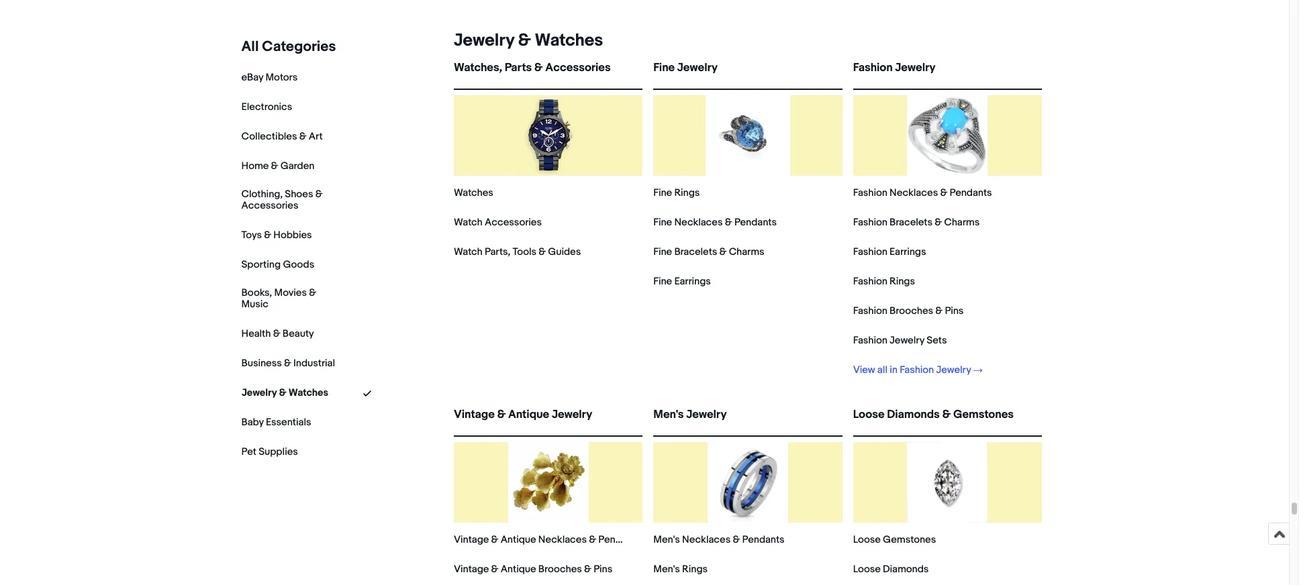 Task type: locate. For each thing, give the bounding box(es) containing it.
1 horizontal spatial earrings
[[890, 246, 926, 258]]

loose inside 'link'
[[853, 408, 885, 422]]

jewelry & watches up watches, parts & accessories
[[454, 30, 603, 51]]

1 men's from the top
[[653, 408, 684, 422]]

garden
[[281, 160, 315, 173]]

1 vertical spatial bracelets
[[674, 246, 717, 258]]

2 vertical spatial vintage
[[454, 563, 489, 576]]

diamonds for loose diamonds & gemstones
[[887, 408, 940, 422]]

bracelets down fashion necklaces & pendants link
[[890, 216, 933, 229]]

fine necklaces & pendants
[[653, 216, 777, 229]]

earrings
[[890, 246, 926, 258], [674, 275, 711, 288]]

fashion earrings
[[853, 246, 926, 258]]

men's jewelry
[[653, 408, 727, 422]]

vintage & antique jewelry image
[[508, 442, 589, 523]]

2 vintage from the top
[[454, 534, 489, 546]]

books,
[[242, 287, 272, 299]]

men's for men's rings
[[653, 563, 680, 576]]

0 vertical spatial watch
[[454, 216, 483, 229]]

rings for fine rings
[[674, 187, 700, 199]]

rings down men's necklaces & pendants link
[[682, 563, 708, 576]]

diamonds inside 'link'
[[887, 408, 940, 422]]

baby
[[242, 416, 264, 429]]

0 horizontal spatial gemstones
[[883, 534, 936, 546]]

necklaces
[[890, 187, 938, 199], [674, 216, 723, 229], [538, 534, 587, 546], [682, 534, 731, 546]]

1 vertical spatial diamonds
[[883, 563, 929, 576]]

business
[[242, 357, 282, 370]]

necklaces for men's
[[682, 534, 731, 546]]

loose
[[853, 408, 885, 422], [853, 534, 881, 546], [853, 563, 881, 576]]

accessories inside 'clothing, shoes & accessories'
[[242, 199, 299, 212]]

fine rings
[[653, 187, 700, 199]]

gemstones inside loose diamonds & gemstones 'link'
[[953, 408, 1014, 422]]

necklaces up vintage & antique brooches & pins
[[538, 534, 587, 546]]

pendants for fine necklaces & pendants
[[734, 216, 777, 229]]

guides
[[548, 246, 581, 258]]

vintage for vintage & antique jewelry
[[454, 408, 495, 422]]

pins down vintage & antique necklaces & pendants
[[594, 563, 612, 576]]

health & beauty
[[242, 327, 314, 340]]

necklaces up men's rings
[[682, 534, 731, 546]]

1 horizontal spatial jewelry & watches
[[454, 30, 603, 51]]

1 horizontal spatial gemstones
[[953, 408, 1014, 422]]

4 fine from the top
[[653, 246, 672, 258]]

2 fine from the top
[[653, 187, 672, 199]]

0 vertical spatial vintage
[[454, 408, 495, 422]]

2 vertical spatial antique
[[501, 563, 536, 576]]

fashion for fashion brooches & pins
[[853, 305, 887, 318]]

pins
[[945, 305, 964, 318], [594, 563, 612, 576]]

diamonds
[[887, 408, 940, 422], [883, 563, 929, 576]]

necklaces up "fine bracelets & charms" on the right of page
[[674, 216, 723, 229]]

watches up watches, parts & accessories link
[[535, 30, 603, 51]]

1 vertical spatial earrings
[[674, 275, 711, 288]]

1 loose from the top
[[853, 408, 885, 422]]

1 vertical spatial rings
[[890, 275, 915, 288]]

1 watch from the top
[[454, 216, 483, 229]]

1 vertical spatial charms
[[729, 246, 764, 258]]

watch
[[454, 216, 483, 229], [454, 246, 483, 258]]

health & beauty link
[[242, 327, 314, 340]]

pendants for men's necklaces & pendants
[[742, 534, 785, 546]]

watch for watch accessories
[[454, 216, 483, 229]]

1 horizontal spatial jewelry & watches link
[[448, 30, 603, 51]]

1 vertical spatial pins
[[594, 563, 612, 576]]

electronics
[[242, 101, 293, 113]]

earrings for fine earrings
[[674, 275, 711, 288]]

rings up fine necklaces & pendants
[[674, 187, 700, 199]]

1 horizontal spatial accessories
[[485, 216, 542, 229]]

antique for jewelry
[[508, 408, 549, 422]]

2 vertical spatial loose
[[853, 563, 881, 576]]

watches, parts & accessories
[[454, 61, 611, 75]]

watches down the industrial on the left
[[289, 386, 328, 399]]

loose diamonds link
[[853, 563, 929, 576]]

watches
[[535, 30, 603, 51], [454, 187, 493, 199], [289, 386, 328, 399]]

rings
[[674, 187, 700, 199], [890, 275, 915, 288], [682, 563, 708, 576]]

watch left parts,
[[454, 246, 483, 258]]

pendants
[[950, 187, 992, 199], [734, 216, 777, 229], [598, 534, 641, 546], [742, 534, 785, 546]]

fine for fine bracelets & charms
[[653, 246, 672, 258]]

loose up loose diamonds link
[[853, 534, 881, 546]]

0 vertical spatial charms
[[944, 216, 980, 229]]

loose down view
[[853, 408, 885, 422]]

antique
[[508, 408, 549, 422], [501, 534, 536, 546], [501, 563, 536, 576]]

shoes
[[285, 188, 313, 201]]

bracelets up fine earrings
[[674, 246, 717, 258]]

men's rings
[[653, 563, 708, 576]]

2 watch from the top
[[454, 246, 483, 258]]

loose gemstones link
[[853, 534, 936, 546]]

0 vertical spatial bracelets
[[890, 216, 933, 229]]

jewelry
[[454, 30, 514, 51], [677, 61, 718, 75], [895, 61, 936, 75], [890, 334, 924, 347], [936, 364, 971, 377], [242, 386, 277, 399], [552, 408, 592, 422], [686, 408, 727, 422]]

0 vertical spatial rings
[[674, 187, 700, 199]]

fashion for fashion jewelry
[[853, 61, 893, 75]]

1 vintage from the top
[[454, 408, 495, 422]]

diamonds down "loose gemstones"
[[883, 563, 929, 576]]

0 vertical spatial gemstones
[[953, 408, 1014, 422]]

charms down fashion necklaces & pendants
[[944, 216, 980, 229]]

vintage for vintage & antique brooches & pins
[[454, 563, 489, 576]]

1 horizontal spatial bracelets
[[890, 216, 933, 229]]

0 vertical spatial antique
[[508, 408, 549, 422]]

1 vertical spatial brooches
[[538, 563, 582, 576]]

antique for brooches
[[501, 563, 536, 576]]

3 loose from the top
[[853, 563, 881, 576]]

industrial
[[294, 357, 335, 370]]

vintage & antique jewelry link
[[454, 408, 643, 433]]

0 horizontal spatial accessories
[[242, 199, 299, 212]]

1 horizontal spatial watches
[[454, 187, 493, 199]]

fashion
[[853, 61, 893, 75], [853, 187, 887, 199], [853, 216, 887, 229], [853, 246, 887, 258], [853, 275, 887, 288], [853, 305, 887, 318], [853, 334, 887, 347], [900, 364, 934, 377]]

goods
[[283, 258, 315, 271]]

loose down "loose gemstones"
[[853, 563, 881, 576]]

business & industrial
[[242, 357, 335, 370]]

1 fine from the top
[[653, 61, 675, 75]]

essentials
[[266, 416, 311, 429]]

fashion for fashion necklaces & pendants
[[853, 187, 887, 199]]

vintage inside vintage & antique jewelry link
[[454, 408, 495, 422]]

0 vertical spatial pins
[[945, 305, 964, 318]]

fine earrings link
[[653, 275, 711, 288]]

watch down the 'watches' 'link'
[[454, 216, 483, 229]]

0 vertical spatial brooches
[[890, 305, 933, 318]]

necklaces for fine
[[674, 216, 723, 229]]

1 vertical spatial accessories
[[242, 199, 299, 212]]

fashion for fashion rings
[[853, 275, 887, 288]]

1 vertical spatial jewelry & watches
[[242, 386, 328, 399]]

fine bracelets & charms
[[653, 246, 764, 258]]

men's for men's necklaces & pendants
[[653, 534, 680, 546]]

gemstones
[[953, 408, 1014, 422], [883, 534, 936, 546]]

0 vertical spatial loose
[[853, 408, 885, 422]]

brooches down vintage & antique necklaces & pendants
[[538, 563, 582, 576]]

earrings down "fine bracelets & charms" on the right of page
[[674, 275, 711, 288]]

rings up fashion brooches & pins link
[[890, 275, 915, 288]]

watch for watch parts, tools & guides
[[454, 246, 483, 258]]

vintage
[[454, 408, 495, 422], [454, 534, 489, 546], [454, 563, 489, 576]]

fashion brooches & pins link
[[853, 305, 964, 318]]

ebay
[[242, 71, 264, 84]]

3 fine from the top
[[653, 216, 672, 229]]

hobbies
[[274, 229, 312, 242]]

pendants for fashion necklaces & pendants
[[950, 187, 992, 199]]

2 vertical spatial men's
[[653, 563, 680, 576]]

2 vertical spatial rings
[[682, 563, 708, 576]]

health
[[242, 327, 271, 340]]

clothing, shoes & accessories
[[242, 188, 323, 212]]

diamonds for loose diamonds
[[883, 563, 929, 576]]

accessories up toys & hobbies link
[[242, 199, 299, 212]]

necklaces up the fashion bracelets & charms
[[890, 187, 938, 199]]

3 men's from the top
[[653, 563, 680, 576]]

fashion rings
[[853, 275, 915, 288]]

loose diamonds
[[853, 563, 929, 576]]

0 horizontal spatial earrings
[[674, 275, 711, 288]]

1 vertical spatial antique
[[501, 534, 536, 546]]

pins up sets at the right of page
[[945, 305, 964, 318]]

2 horizontal spatial accessories
[[545, 61, 611, 75]]

business & industrial link
[[242, 357, 335, 370]]

0 horizontal spatial charms
[[729, 246, 764, 258]]

0 horizontal spatial bracelets
[[674, 246, 717, 258]]

fine for fine necklaces & pendants
[[653, 216, 672, 229]]

pet supplies link
[[242, 446, 298, 458]]

jewelry & watches down business & industrial link at left bottom
[[242, 386, 328, 399]]

5 fine from the top
[[653, 275, 672, 288]]

2 men's from the top
[[653, 534, 680, 546]]

jewelry & watches link
[[448, 30, 603, 51], [242, 386, 328, 399]]

0 vertical spatial earrings
[[890, 246, 926, 258]]

earrings down fashion bracelets & charms link
[[890, 246, 926, 258]]

bracelets for fine
[[674, 246, 717, 258]]

& inside 'clothing, shoes & accessories'
[[316, 188, 323, 201]]

fine bracelets & charms link
[[653, 246, 764, 258]]

jewelry & watches link up watches, parts & accessories
[[448, 30, 603, 51]]

collectibles & art link
[[242, 130, 323, 143]]

0 horizontal spatial watches
[[289, 386, 328, 399]]

accessories for clothing, shoes & accessories
[[242, 199, 299, 212]]

0 horizontal spatial jewelry & watches link
[[242, 386, 328, 399]]

2 horizontal spatial watches
[[535, 30, 603, 51]]

1 vertical spatial gemstones
[[883, 534, 936, 546]]

1 vertical spatial loose
[[853, 534, 881, 546]]

loose diamonds & gemstones link
[[853, 408, 1042, 433]]

&
[[518, 30, 531, 51], [534, 61, 543, 75], [300, 130, 307, 143], [271, 160, 279, 173], [940, 187, 947, 199], [316, 188, 323, 201], [725, 216, 732, 229], [935, 216, 942, 229], [264, 229, 272, 242], [539, 246, 546, 258], [719, 246, 727, 258], [309, 287, 317, 299], [935, 305, 943, 318], [273, 327, 281, 340], [284, 357, 292, 370], [279, 386, 286, 399], [497, 408, 506, 422], [942, 408, 951, 422], [491, 534, 498, 546], [589, 534, 596, 546], [733, 534, 740, 546], [491, 563, 498, 576], [584, 563, 591, 576]]

0 vertical spatial diamonds
[[887, 408, 940, 422]]

brooches
[[890, 305, 933, 318], [538, 563, 582, 576]]

1 vertical spatial men's
[[653, 534, 680, 546]]

2 loose from the top
[[853, 534, 881, 546]]

fashion necklaces & pendants link
[[853, 187, 992, 199]]

charms
[[944, 216, 980, 229], [729, 246, 764, 258]]

1 vertical spatial vintage
[[454, 534, 489, 546]]

all categories
[[242, 38, 336, 56]]

charms down fine necklaces & pendants
[[729, 246, 764, 258]]

3 vintage from the top
[[454, 563, 489, 576]]

diamonds down view all in fashion jewelry
[[887, 408, 940, 422]]

jewelry & watches link down business & industrial link at left bottom
[[242, 386, 328, 399]]

watches up watch accessories
[[454, 187, 493, 199]]

fashion bracelets & charms
[[853, 216, 980, 229]]

books, movies & music
[[242, 287, 317, 311]]

all
[[242, 38, 259, 56]]

jewelry & watches
[[454, 30, 603, 51], [242, 386, 328, 399]]

accessories up the watch parts, tools & guides
[[485, 216, 542, 229]]

men's necklaces & pendants
[[653, 534, 785, 546]]

1 vertical spatial watch
[[454, 246, 483, 258]]

brooches up fashion jewelry sets "link"
[[890, 305, 933, 318]]

0 vertical spatial men's
[[653, 408, 684, 422]]

0 vertical spatial accessories
[[545, 61, 611, 75]]

fine
[[653, 61, 675, 75], [653, 187, 672, 199], [653, 216, 672, 229], [653, 246, 672, 258], [653, 275, 672, 288]]

accessories right parts
[[545, 61, 611, 75]]

fine earrings
[[653, 275, 711, 288]]

0 vertical spatial jewelry & watches link
[[448, 30, 603, 51]]

art
[[309, 130, 323, 143]]

1 horizontal spatial charms
[[944, 216, 980, 229]]



Task type: vqa. For each thing, say whether or not it's contained in the screenshot.
bottom Antique
yes



Task type: describe. For each thing, give the bounding box(es) containing it.
loose for loose diamonds & gemstones
[[853, 408, 885, 422]]

loose for loose gemstones
[[853, 534, 881, 546]]

movies
[[275, 287, 307, 299]]

fine jewelry link
[[653, 61, 842, 86]]

baby essentials
[[242, 416, 311, 429]]

baby essentials link
[[242, 416, 311, 429]]

sets
[[927, 334, 947, 347]]

earrings for fashion earrings
[[890, 246, 926, 258]]

fine jewelry image
[[706, 95, 790, 176]]

sporting goods link
[[242, 258, 315, 271]]

fine for fine jewelry
[[653, 61, 675, 75]]

1 horizontal spatial brooches
[[890, 305, 933, 318]]

fine for fine earrings
[[653, 275, 672, 288]]

view
[[853, 364, 875, 377]]

fashion earrings link
[[853, 246, 926, 258]]

men's jewelry link
[[653, 408, 842, 433]]

vintage & antique jewelry
[[454, 408, 592, 422]]

fine necklaces & pendants link
[[653, 216, 777, 229]]

vintage & antique necklaces & pendants
[[454, 534, 641, 546]]

necklaces for fashion
[[890, 187, 938, 199]]

men's necklaces & pendants link
[[653, 534, 785, 546]]

watch accessories link
[[454, 216, 542, 229]]

loose diamonds & gemstones
[[853, 408, 1014, 422]]

categories
[[262, 38, 336, 56]]

men's jewelry image
[[708, 442, 788, 523]]

fine jewelry
[[653, 61, 718, 75]]

& inside 'link'
[[942, 408, 951, 422]]

motors
[[266, 71, 298, 84]]

vintage & antique brooches & pins link
[[454, 563, 612, 576]]

collectibles & art
[[242, 130, 323, 143]]

men's for men's jewelry
[[653, 408, 684, 422]]

0 horizontal spatial brooches
[[538, 563, 582, 576]]

rings for fashion rings
[[890, 275, 915, 288]]

tools
[[513, 246, 536, 258]]

fashion necklaces & pendants
[[853, 187, 992, 199]]

0 vertical spatial watches
[[535, 30, 603, 51]]

electronics link
[[242, 101, 293, 113]]

toys & hobbies
[[242, 229, 312, 242]]

fine for fine rings
[[653, 187, 672, 199]]

fashion for fashion jewelry sets
[[853, 334, 887, 347]]

fashion brooches & pins
[[853, 305, 964, 318]]

home & garden
[[242, 160, 315, 173]]

loose gemstones
[[853, 534, 936, 546]]

supplies
[[259, 446, 298, 458]]

fashion jewelry
[[853, 61, 936, 75]]

vintage & antique necklaces & pendants link
[[454, 534, 641, 546]]

vintage & antique brooches & pins
[[454, 563, 612, 576]]

0 vertical spatial jewelry & watches
[[454, 30, 603, 51]]

toys
[[242, 229, 262, 242]]

fashion for fashion earrings
[[853, 246, 887, 258]]

fashion jewelry sets link
[[853, 334, 947, 347]]

fashion jewelry image
[[907, 95, 988, 176]]

loose for loose diamonds
[[853, 563, 881, 576]]

pet
[[242, 446, 257, 458]]

2 vertical spatial accessories
[[485, 216, 542, 229]]

home & garden link
[[242, 160, 315, 173]]

fashion jewelry link
[[853, 61, 1042, 86]]

collectibles
[[242, 130, 297, 143]]

fashion rings link
[[853, 275, 915, 288]]

1 vertical spatial watches
[[454, 187, 493, 199]]

0 horizontal spatial jewelry & watches
[[242, 386, 328, 399]]

view all in fashion jewelry
[[853, 364, 971, 377]]

loose diamonds & gemstones image
[[907, 442, 988, 523]]

accessories for watches, parts & accessories
[[545, 61, 611, 75]]

sporting goods
[[242, 258, 315, 271]]

clothing,
[[242, 188, 283, 201]]

vintage for vintage & antique necklaces & pendants
[[454, 534, 489, 546]]

watch parts, tools & guides
[[454, 246, 581, 258]]

1 horizontal spatial pins
[[945, 305, 964, 318]]

clothing, shoes & accessories link
[[242, 188, 336, 212]]

0 horizontal spatial pins
[[594, 563, 612, 576]]

watch accessories
[[454, 216, 542, 229]]

bracelets for fashion
[[890, 216, 933, 229]]

rings for men's rings
[[682, 563, 708, 576]]

ebay motors link
[[242, 71, 298, 84]]

2 vertical spatial watches
[[289, 386, 328, 399]]

toys & hobbies link
[[242, 229, 312, 242]]

1 vertical spatial jewelry & watches link
[[242, 386, 328, 399]]

antique for necklaces
[[501, 534, 536, 546]]

fine rings link
[[653, 187, 700, 199]]

fashion for fashion bracelets & charms
[[853, 216, 887, 229]]

charms for fine bracelets & charms
[[729, 246, 764, 258]]

men's rings link
[[653, 563, 708, 576]]

books, movies & music link
[[242, 287, 336, 311]]

& inside books, movies & music
[[309, 287, 317, 299]]

fashion jewelry sets
[[853, 334, 947, 347]]

watch parts, tools & guides link
[[454, 246, 581, 258]]

charms for fashion bracelets & charms
[[944, 216, 980, 229]]

parts
[[505, 61, 532, 75]]

beauty
[[283, 327, 314, 340]]

pet supplies
[[242, 446, 298, 458]]

music
[[242, 298, 269, 311]]

home
[[242, 160, 269, 173]]

ebay motors
[[242, 71, 298, 84]]

watches, parts & accessories image
[[508, 95, 589, 176]]

sporting
[[242, 258, 281, 271]]

all
[[877, 364, 888, 377]]

fashion bracelets & charms link
[[853, 216, 980, 229]]

in
[[890, 364, 898, 377]]



